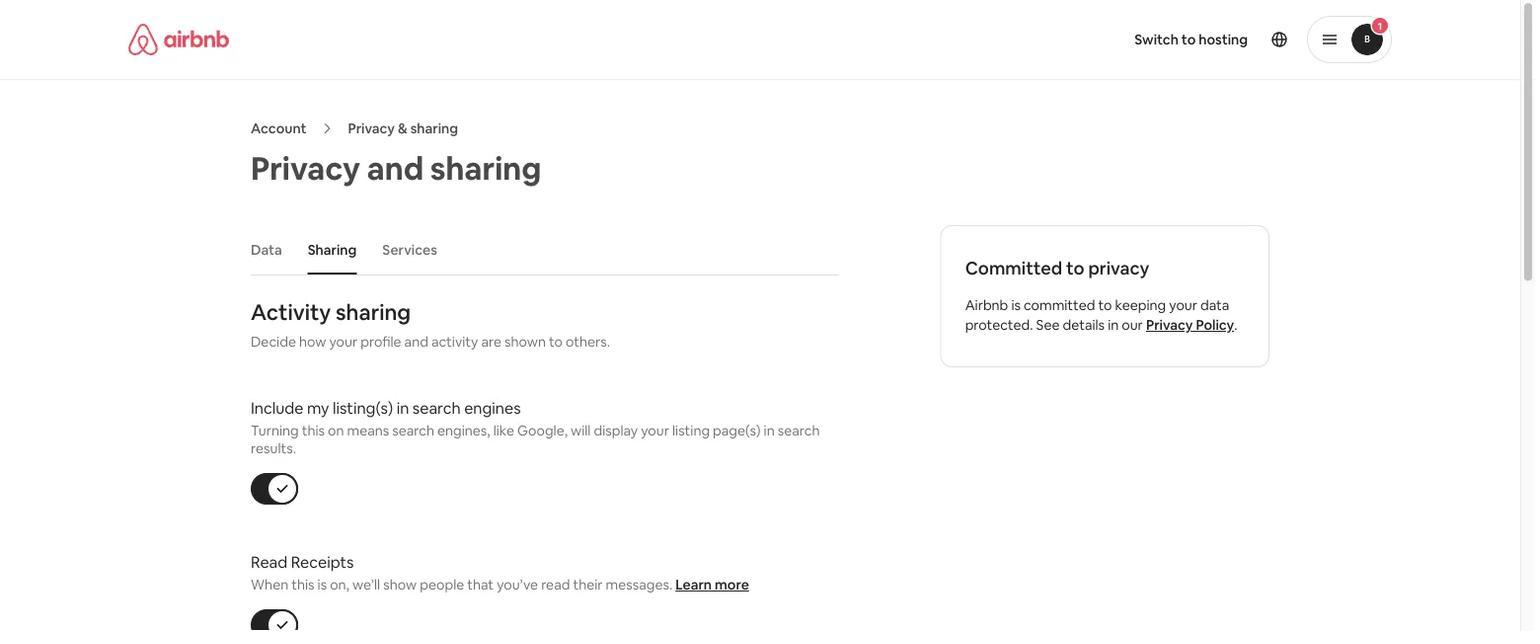 Task type: vqa. For each thing, say whether or not it's contained in the screenshot.
bottommost (0)
no



Task type: describe. For each thing, give the bounding box(es) containing it.
sharing
[[308, 241, 357, 259]]

protected.
[[966, 316, 1033, 334]]

are
[[481, 333, 502, 351]]

activity
[[251, 298, 331, 326]]

we'll
[[353, 576, 380, 594]]

sharing inside the activity sharing decide how your profile and activity are shown to others.
[[336, 298, 411, 326]]

see
[[1036, 316, 1060, 334]]

page(s)
[[713, 422, 761, 439]]

search up engines,
[[413, 398, 461, 418]]

you've
[[497, 576, 538, 594]]

switch to hosting link
[[1123, 19, 1260, 60]]

include
[[251, 398, 304, 418]]

engines
[[464, 398, 521, 418]]

airbnb is committed to keeping your data protected. see details in our
[[966, 296, 1230, 334]]

include my listing(s) in search engines turning this on means search engines, like google, will display your listing page(s) in search results.
[[251, 398, 820, 457]]

my
[[307, 398, 329, 418]]

1 button
[[1308, 16, 1392, 63]]

privacy and sharing
[[251, 147, 542, 189]]

account link
[[251, 119, 307, 137]]

learn more link
[[676, 576, 749, 594]]

on,
[[330, 576, 349, 594]]

policy
[[1196, 316, 1235, 334]]

details
[[1063, 316, 1105, 334]]

more
[[715, 576, 749, 594]]

switch to hosting
[[1135, 31, 1248, 48]]

their
[[573, 576, 603, 594]]

services button
[[373, 231, 447, 269]]

like
[[493, 422, 515, 439]]

listing
[[673, 422, 710, 439]]

is inside read receipts when this is on, we'll show people that you've read their messages. learn more
[[318, 576, 327, 594]]

read
[[541, 576, 570, 594]]

that
[[467, 576, 494, 594]]

learn
[[676, 576, 712, 594]]

turning
[[251, 422, 299, 439]]

committed
[[966, 257, 1063, 280]]

sharing for privacy & sharing
[[410, 119, 458, 137]]

keeping
[[1115, 296, 1167, 314]]

our
[[1122, 316, 1143, 334]]

read receipts when this is on, we'll show people that you've read their messages. learn more
[[251, 552, 749, 594]]

2 vertical spatial privacy
[[1147, 316, 1193, 334]]

&
[[398, 119, 408, 137]]

committed
[[1024, 296, 1096, 314]]

read
[[251, 552, 288, 572]]

committed to privacy
[[966, 257, 1150, 280]]

data
[[1201, 296, 1230, 314]]

privacy policy link
[[1147, 316, 1235, 334]]

profile element
[[784, 0, 1392, 79]]

to inside the activity sharing decide how your profile and activity are shown to others.
[[549, 333, 563, 351]]

and inside the activity sharing decide how your profile and activity are shown to others.
[[404, 333, 428, 351]]



Task type: locate. For each thing, give the bounding box(es) containing it.
0 vertical spatial and
[[367, 147, 424, 189]]

data button
[[241, 231, 292, 269]]

this down the receipts
[[292, 576, 315, 594]]

1 horizontal spatial your
[[641, 422, 670, 439]]

this inside read receipts when this is on, we'll show people that you've read their messages. learn more
[[292, 576, 315, 594]]

is up protected. at bottom
[[1012, 296, 1021, 314]]

listing(s)
[[333, 398, 393, 418]]

privacy
[[1089, 257, 1150, 280]]

messages.
[[606, 576, 673, 594]]

is
[[1012, 296, 1021, 314], [318, 576, 327, 594]]

search
[[413, 398, 461, 418], [392, 422, 435, 439], [778, 422, 820, 439]]

results.
[[251, 439, 296, 457]]

1 vertical spatial privacy
[[251, 147, 361, 189]]

0 vertical spatial this
[[302, 422, 325, 439]]

0 vertical spatial your
[[1170, 296, 1198, 314]]

display
[[594, 422, 638, 439]]

services
[[383, 241, 437, 259]]

in left 'our'
[[1108, 316, 1119, 334]]

2 horizontal spatial your
[[1170, 296, 1198, 314]]

show
[[383, 576, 417, 594]]

sharing for privacy and sharing
[[430, 147, 542, 189]]

0 vertical spatial in
[[1108, 316, 1119, 334]]

engines,
[[438, 422, 490, 439]]

0 horizontal spatial in
[[397, 398, 409, 418]]

sharing right '&' at the left of the page
[[410, 119, 458, 137]]

2 vertical spatial your
[[641, 422, 670, 439]]

this left on
[[302, 422, 325, 439]]

2 vertical spatial in
[[764, 422, 775, 439]]

privacy left '&' at the left of the page
[[348, 119, 395, 137]]

account
[[251, 119, 307, 137]]

shown
[[505, 333, 546, 351]]

2 vertical spatial sharing
[[336, 298, 411, 326]]

to inside the profile element
[[1182, 31, 1196, 48]]

privacy down account link
[[251, 147, 361, 189]]

tab list containing data
[[241, 225, 839, 275]]

how
[[299, 333, 326, 351]]

privacy policy .
[[1147, 316, 1238, 334]]

1 vertical spatial sharing
[[430, 147, 542, 189]]

in inside airbnb is committed to keeping your data protected. see details in our
[[1108, 316, 1119, 334]]

hosting
[[1199, 31, 1248, 48]]

to right shown
[[549, 333, 563, 351]]

data
[[251, 241, 282, 259]]

will
[[571, 422, 591, 439]]

and right profile
[[404, 333, 428, 351]]

0 horizontal spatial your
[[329, 333, 358, 351]]

1
[[1378, 19, 1383, 32]]

tab list
[[241, 225, 839, 275]]

your up privacy policy link
[[1170, 296, 1198, 314]]

1 vertical spatial in
[[397, 398, 409, 418]]

in right listing(s)
[[397, 398, 409, 418]]

sharing down privacy & sharing
[[430, 147, 542, 189]]

0 vertical spatial privacy
[[348, 119, 395, 137]]

your right how
[[329, 333, 358, 351]]

in right page(s)
[[764, 422, 775, 439]]

privacy down 'keeping'
[[1147, 316, 1193, 334]]

to up committed in the right top of the page
[[1067, 257, 1085, 280]]

0 vertical spatial sharing
[[410, 119, 458, 137]]

1 vertical spatial this
[[292, 576, 315, 594]]

decide
[[251, 333, 296, 351]]

your inside the activity sharing decide how your profile and activity are shown to others.
[[329, 333, 358, 351]]

switch
[[1135, 31, 1179, 48]]

0 vertical spatial is
[[1012, 296, 1021, 314]]

to inside airbnb is committed to keeping your data protected. see details in our
[[1099, 296, 1112, 314]]

is inside airbnb is committed to keeping your data protected. see details in our
[[1012, 296, 1021, 314]]

means
[[347, 422, 389, 439]]

privacy for privacy & sharing
[[348, 119, 395, 137]]

when
[[251, 576, 289, 594]]

1 vertical spatial is
[[318, 576, 327, 594]]

your inside airbnb is committed to keeping your data protected. see details in our
[[1170, 296, 1198, 314]]

this
[[302, 422, 325, 439], [292, 576, 315, 594]]

privacy for privacy and sharing
[[251, 147, 361, 189]]

search right page(s)
[[778, 422, 820, 439]]

privacy & sharing
[[348, 119, 458, 137]]

0 horizontal spatial is
[[318, 576, 327, 594]]

sharing
[[410, 119, 458, 137], [430, 147, 542, 189], [336, 298, 411, 326]]

your left listing
[[641, 422, 670, 439]]

profile
[[361, 333, 401, 351]]

privacy
[[348, 119, 395, 137], [251, 147, 361, 189], [1147, 316, 1193, 334]]

to up "details"
[[1099, 296, 1112, 314]]

and down '&' at the left of the page
[[367, 147, 424, 189]]

your inside include my listing(s) in search engines turning this on means search engines, like google, will display your listing page(s) in search results.
[[641, 422, 670, 439]]

activity
[[432, 333, 478, 351]]

google,
[[518, 422, 568, 439]]

your
[[1170, 296, 1198, 314], [329, 333, 358, 351], [641, 422, 670, 439]]

sharing up profile
[[336, 298, 411, 326]]

search right means
[[392, 422, 435, 439]]

people
[[420, 576, 464, 594]]

.
[[1235, 316, 1238, 334]]

activity sharing decide how your profile and activity are shown to others.
[[251, 298, 610, 351]]

and
[[367, 147, 424, 189], [404, 333, 428, 351]]

in
[[1108, 316, 1119, 334], [397, 398, 409, 418], [764, 422, 775, 439]]

1 vertical spatial your
[[329, 333, 358, 351]]

others.
[[566, 333, 610, 351]]

1 horizontal spatial is
[[1012, 296, 1021, 314]]

is left on,
[[318, 576, 327, 594]]

2 horizontal spatial in
[[1108, 316, 1119, 334]]

to right switch
[[1182, 31, 1196, 48]]

1 vertical spatial and
[[404, 333, 428, 351]]

1 horizontal spatial in
[[764, 422, 775, 439]]

to
[[1182, 31, 1196, 48], [1067, 257, 1085, 280], [1099, 296, 1112, 314], [549, 333, 563, 351]]

airbnb
[[966, 296, 1009, 314]]

sharing button
[[298, 231, 367, 269]]

on
[[328, 422, 344, 439]]

this inside include my listing(s) in search engines turning this on means search engines, like google, will display your listing page(s) in search results.
[[302, 422, 325, 439]]

receipts
[[291, 552, 354, 572]]



